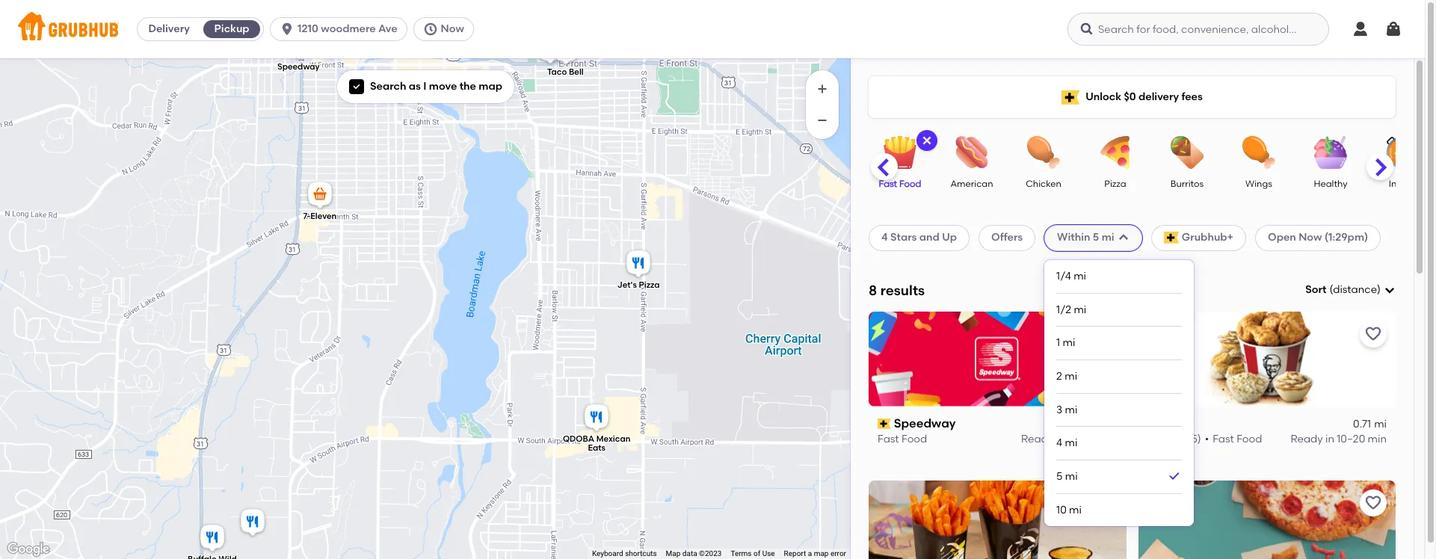 Task type: vqa. For each thing, say whether or not it's contained in the screenshot.
Fresh Connections Catering Save this restaurant icon
no



Task type: describe. For each thing, give the bounding box(es) containing it.
1 mi
[[1057, 336, 1076, 349]]

bell
[[569, 67, 584, 77]]

map data ©2023
[[666, 550, 722, 558]]

4 for 4 mi
[[1057, 436, 1063, 449]]

1210 woodmere ave button
[[270, 17, 413, 41]]

stars
[[891, 231, 917, 244]]

svg image inside now button
[[423, 22, 438, 37]]

taco
[[547, 67, 567, 77]]

results
[[881, 282, 925, 299]]

7-eleven logo image
[[1139, 481, 1396, 559]]

open
[[1268, 231, 1297, 244]]

within
[[1057, 231, 1091, 244]]

4 mi
[[1057, 436, 1078, 449]]

sort ( distance )
[[1306, 283, 1381, 296]]

1 vertical spatial map
[[814, 550, 829, 558]]

delivery
[[1139, 90, 1179, 103]]

ready for kfc
[[1291, 433, 1323, 446]]

now button
[[413, 17, 480, 41]]

speedway image
[[283, 30, 313, 63]]

1/2
[[1057, 303, 1072, 316]]

5 mi option
[[1057, 460, 1182, 494]]

kfc
[[1164, 416, 1188, 431]]

grubhub plus flag logo image for grubhub+
[[1164, 232, 1179, 244]]

(
[[1330, 283, 1334, 296]]

save this restaurant image for 'save this restaurant' button corresponding to speedway logo
[[1095, 325, 1113, 343]]

as
[[409, 80, 421, 93]]

burritos image
[[1161, 136, 1214, 169]]

buffalo wild wings- 3556 image
[[197, 523, 227, 556]]

wings
[[1246, 179, 1273, 189]]

taco bell image
[[551, 35, 581, 68]]

keyboard
[[592, 550, 623, 558]]

pickup
[[214, 22, 249, 35]]

keyboard shortcuts button
[[592, 549, 657, 559]]

shortcuts
[[625, 550, 657, 558]]

4 stars and up
[[882, 231, 957, 244]]

delivery
[[148, 22, 190, 35]]

10 mi
[[1057, 503, 1082, 516]]

fees
[[1182, 90, 1203, 103]]

1/4
[[1057, 270, 1071, 282]]

7-eleven
[[303, 211, 337, 221]]

5 inside option
[[1057, 470, 1063, 483]]

save this restaurant image for kfc logo's 'save this restaurant' button
[[1365, 325, 1383, 343]]

data
[[683, 550, 697, 558]]

(115)
[[1180, 433, 1201, 446]]

terms of use
[[731, 550, 775, 558]]

save this restaurant image for 'save this restaurant' button associated with the 7-eleven logo
[[1365, 494, 1383, 512]]

0.71 mi for speedway
[[1084, 418, 1118, 431]]

mexican
[[597, 435, 631, 444]]

5 mi
[[1057, 470, 1078, 483]]

qdoba mexican eats image
[[582, 402, 612, 435]]

minus icon image
[[815, 113, 830, 128]]

and
[[920, 231, 940, 244]]

speedway for speedway taco bell
[[277, 62, 320, 72]]

jet's
[[618, 280, 637, 290]]

pizza image
[[1090, 136, 1142, 169]]

report
[[784, 550, 806, 558]]

within 5 mi
[[1057, 231, 1115, 244]]

open now (1:29pm)
[[1268, 231, 1369, 244]]

min for kfc
[[1368, 433, 1387, 446]]

grubhub+
[[1182, 231, 1234, 244]]

jet's pizza
[[618, 280, 660, 290]]

1 vertical spatial fast food
[[878, 433, 928, 446]]

save this restaurant button for taco bell logo
[[1091, 490, 1118, 516]]

distance
[[1334, 283, 1378, 296]]

0 horizontal spatial map
[[479, 80, 503, 93]]

Search for food, convenience, alcohol... search field
[[1068, 13, 1330, 46]]

1210
[[298, 22, 319, 35]]

2 mi
[[1057, 370, 1078, 382]]

now inside button
[[441, 22, 464, 35]]

1210 woodmere ave
[[298, 22, 398, 35]]

speedway logo image
[[869, 312, 1127, 407]]

0.71 for speedway
[[1084, 418, 1102, 431]]

i
[[423, 80, 427, 93]]

report a map error
[[784, 550, 847, 558]]

use
[[763, 550, 775, 558]]

1
[[1057, 336, 1061, 349]]

up
[[942, 231, 957, 244]]

speedway taco bell
[[277, 62, 584, 77]]

subscription pass image for speedway
[[878, 419, 891, 429]]

10–20 for kfc
[[1337, 433, 1366, 446]]

delivery button
[[138, 17, 200, 41]]

(1:29pm)
[[1325, 231, 1369, 244]]

fast food image
[[874, 136, 927, 169]]

©2023
[[699, 550, 722, 558]]

error
[[831, 550, 847, 558]]

none field containing sort
[[1306, 283, 1396, 298]]

2
[[1057, 370, 1063, 382]]

in for speedway
[[1056, 433, 1065, 446]]

chicken
[[1026, 179, 1062, 189]]



Task type: locate. For each thing, give the bounding box(es) containing it.
indian image
[[1377, 136, 1429, 169]]

1 vertical spatial save this restaurant image
[[1365, 494, 1383, 512]]

taco bell logo image
[[869, 481, 1127, 559]]

1 horizontal spatial 10–20
[[1337, 433, 1366, 446]]

0 vertical spatial 5
[[1093, 231, 1100, 244]]

0 horizontal spatial ready in 10–20 min
[[1021, 433, 1118, 446]]

unlock
[[1086, 90, 1122, 103]]

(115) • fast food
[[1180, 433, 1263, 446]]

pizza down pizza image
[[1105, 179, 1127, 189]]

search as i move the map
[[370, 80, 503, 93]]

now up speedway taco bell
[[441, 22, 464, 35]]

0 vertical spatial pizza
[[1105, 179, 1127, 189]]

1 horizontal spatial 4
[[1057, 436, 1063, 449]]

0 horizontal spatial 5
[[1057, 470, 1063, 483]]

2 ready in 10–20 min from the left
[[1291, 433, 1387, 446]]

save this restaurant button for speedway logo
[[1091, 321, 1118, 348]]

speedway
[[277, 62, 320, 72], [894, 416, 956, 431]]

speedway for speedway
[[894, 416, 956, 431]]

svg image
[[1352, 20, 1370, 38], [1385, 20, 1403, 38], [423, 22, 438, 37], [1080, 22, 1095, 37], [352, 82, 361, 91], [921, 135, 933, 147], [1118, 232, 1130, 244]]

2 in from the left
[[1326, 433, 1335, 446]]

0 horizontal spatial min
[[1099, 433, 1118, 446]]

$0
[[1124, 90, 1136, 103]]

0 vertical spatial grubhub plus flag logo image
[[1062, 90, 1080, 104]]

)
[[1378, 283, 1381, 296]]

1 horizontal spatial map
[[814, 550, 829, 558]]

0 horizontal spatial 0.71 mi
[[1084, 418, 1118, 431]]

1 horizontal spatial pizza
[[1105, 179, 1127, 189]]

indian
[[1389, 179, 1417, 189]]

jet's pizza image
[[624, 248, 654, 281]]

1 horizontal spatial save this restaurant image
[[1365, 494, 1383, 512]]

subscription pass image
[[878, 419, 891, 429], [1148, 419, 1161, 429]]

report a map error link
[[784, 550, 847, 558]]

pizza inside 'map' region
[[639, 280, 660, 290]]

1 horizontal spatial speedway
[[894, 416, 956, 431]]

2 0.71 from the left
[[1354, 418, 1372, 431]]

0 horizontal spatial 4
[[882, 231, 888, 244]]

0.71 for kfc
[[1354, 418, 1372, 431]]

0 horizontal spatial in
[[1056, 433, 1065, 446]]

2 0.71 mi from the left
[[1354, 418, 1387, 431]]

the
[[460, 80, 476, 93]]

qdoba
[[563, 435, 595, 444]]

1 horizontal spatial 5
[[1093, 231, 1100, 244]]

terms of use link
[[731, 550, 775, 558]]

1 vertical spatial grubhub plus flag logo image
[[1164, 232, 1179, 244]]

keyboard shortcuts
[[592, 550, 657, 558]]

fast food
[[879, 179, 922, 189], [878, 433, 928, 446]]

1 ready from the left
[[1021, 433, 1054, 446]]

1 horizontal spatial subscription pass image
[[1148, 419, 1161, 429]]

1 vertical spatial svg image
[[1384, 284, 1396, 296]]

check icon image
[[1167, 469, 1182, 484]]

0 vertical spatial save this restaurant image
[[1095, 325, 1113, 343]]

speedway inside speedway taco bell
[[277, 62, 320, 72]]

main navigation navigation
[[0, 0, 1425, 58]]

food
[[900, 179, 922, 189], [902, 433, 928, 446], [1237, 433, 1263, 446]]

•
[[1205, 433, 1209, 446]]

0 vertical spatial save this restaurant image
[[1365, 325, 1383, 343]]

save this restaurant image down )
[[1365, 325, 1383, 343]]

8 results
[[869, 282, 925, 299]]

0 horizontal spatial 10–20
[[1068, 433, 1096, 446]]

0 horizontal spatial ready
[[1021, 433, 1054, 446]]

0 vertical spatial fast food
[[879, 179, 922, 189]]

0 horizontal spatial 0.71
[[1084, 418, 1102, 431]]

save this restaurant image for taco bell logo 'save this restaurant' button
[[1095, 494, 1113, 512]]

0 vertical spatial now
[[441, 22, 464, 35]]

healthy
[[1314, 179, 1348, 189]]

1 subscription pass image from the left
[[878, 419, 891, 429]]

pickup button
[[200, 17, 263, 41]]

save this restaurant button
[[1091, 321, 1118, 348], [1360, 321, 1387, 348], [1091, 490, 1118, 516], [1360, 490, 1387, 516]]

0 horizontal spatial pizza
[[639, 280, 660, 290]]

1 horizontal spatial 0.71 mi
[[1354, 418, 1387, 431]]

american image
[[946, 136, 998, 169]]

mi inside option
[[1066, 470, 1078, 483]]

ready in 10–20 min for kfc
[[1291, 433, 1387, 446]]

0 horizontal spatial save this restaurant image
[[1095, 494, 1113, 512]]

ready in 10–20 min for speedway
[[1021, 433, 1118, 446]]

8
[[869, 282, 877, 299]]

7 eleven image
[[305, 179, 335, 212]]

0 horizontal spatial save this restaurant image
[[1095, 325, 1113, 343]]

0 horizontal spatial speedway
[[277, 62, 320, 72]]

google image
[[4, 540, 53, 559]]

4 for 4 stars and up
[[882, 231, 888, 244]]

1 horizontal spatial grubhub plus flag logo image
[[1164, 232, 1179, 244]]

eats
[[588, 444, 606, 453]]

1 in from the left
[[1056, 433, 1065, 446]]

fast
[[879, 179, 897, 189], [878, 433, 899, 446], [1213, 433, 1235, 446]]

save this restaurant image
[[1095, 325, 1113, 343], [1365, 494, 1383, 512]]

pizza right jet's
[[639, 280, 660, 290]]

10
[[1057, 503, 1067, 516]]

2 ready from the left
[[1291, 433, 1323, 446]]

of
[[754, 550, 761, 558]]

auntie anne's image
[[238, 507, 268, 540]]

burritos
[[1171, 179, 1204, 189]]

0 vertical spatial speedway
[[277, 62, 320, 72]]

ready for speedway
[[1021, 433, 1054, 446]]

list box containing 1/4 mi
[[1057, 260, 1182, 526]]

5
[[1093, 231, 1100, 244], [1057, 470, 1063, 483]]

2 10–20 from the left
[[1337, 433, 1366, 446]]

0 vertical spatial svg image
[[280, 22, 295, 37]]

map right "a"
[[814, 550, 829, 558]]

kfc logo image
[[1139, 312, 1396, 407]]

0 horizontal spatial subscription pass image
[[878, 419, 891, 429]]

search
[[370, 80, 406, 93]]

1 vertical spatial 5
[[1057, 470, 1063, 483]]

map
[[666, 550, 681, 558]]

1 vertical spatial 4
[[1057, 436, 1063, 449]]

map right the at the left top of the page
[[479, 80, 503, 93]]

min
[[1099, 433, 1118, 446], [1368, 433, 1387, 446]]

in
[[1056, 433, 1065, 446], [1326, 433, 1335, 446]]

None field
[[1306, 283, 1396, 298]]

2 subscription pass image from the left
[[1148, 419, 1161, 429]]

now
[[441, 22, 464, 35], [1299, 231, 1323, 244]]

1 horizontal spatial ready in 10–20 min
[[1291, 433, 1387, 446]]

1 horizontal spatial in
[[1326, 433, 1335, 446]]

american
[[951, 179, 994, 189]]

map
[[479, 80, 503, 93], [814, 550, 829, 558]]

0 horizontal spatial grubhub plus flag logo image
[[1062, 90, 1080, 104]]

3 mi
[[1057, 403, 1078, 416]]

0 horizontal spatial now
[[441, 22, 464, 35]]

save this restaurant image
[[1365, 325, 1383, 343], [1095, 494, 1113, 512]]

1/2 mi
[[1057, 303, 1087, 316]]

0 horizontal spatial svg image
[[280, 22, 295, 37]]

subscription pass image for kfc
[[1148, 419, 1161, 429]]

1 vertical spatial save this restaurant image
[[1095, 494, 1113, 512]]

in for kfc
[[1326, 433, 1335, 446]]

1 10–20 from the left
[[1068, 433, 1096, 446]]

svg image left 1210
[[280, 22, 295, 37]]

1 horizontal spatial svg image
[[1384, 284, 1396, 296]]

map region
[[0, 0, 939, 559]]

terms
[[731, 550, 752, 558]]

2 min from the left
[[1368, 433, 1387, 446]]

wings image
[[1233, 136, 1286, 169]]

1 horizontal spatial now
[[1299, 231, 1323, 244]]

kfc image
[[535, 34, 565, 67]]

1 ready in 10–20 min from the left
[[1021, 433, 1118, 446]]

chicken image
[[1018, 136, 1070, 169]]

svg image
[[280, 22, 295, 37], [1384, 284, 1396, 296]]

0 vertical spatial 4
[[882, 231, 888, 244]]

healthy image
[[1305, 136, 1357, 169]]

offers
[[992, 231, 1023, 244]]

0 vertical spatial map
[[479, 80, 503, 93]]

grubhub plus flag logo image for unlock $0 delivery fees
[[1062, 90, 1080, 104]]

svg image inside field
[[1384, 284, 1396, 296]]

1 horizontal spatial min
[[1368, 433, 1387, 446]]

1 vertical spatial now
[[1299, 231, 1323, 244]]

3
[[1057, 403, 1063, 416]]

5 right within
[[1093, 231, 1100, 244]]

7-
[[303, 211, 311, 221]]

mi
[[1102, 231, 1115, 244], [1074, 270, 1087, 282], [1074, 303, 1087, 316], [1063, 336, 1076, 349], [1065, 370, 1078, 382], [1065, 403, 1078, 416], [1105, 418, 1118, 431], [1375, 418, 1387, 431], [1065, 436, 1078, 449], [1066, 470, 1078, 483], [1069, 503, 1082, 516]]

5 up 10
[[1057, 470, 1063, 483]]

grubhub plus flag logo image
[[1062, 90, 1080, 104], [1164, 232, 1179, 244]]

1 horizontal spatial ready
[[1291, 433, 1323, 446]]

save this restaurant button for kfc logo
[[1360, 321, 1387, 348]]

1/4 mi
[[1057, 270, 1087, 282]]

plus icon image
[[815, 82, 830, 96]]

grubhub plus flag logo image left the grubhub+
[[1164, 232, 1179, 244]]

svg image inside 1210 woodmere ave button
[[280, 22, 295, 37]]

list box
[[1057, 260, 1182, 526]]

save this restaurant image down 5 mi option
[[1095, 494, 1113, 512]]

eleven
[[311, 211, 337, 221]]

1 horizontal spatial 0.71
[[1354, 418, 1372, 431]]

grubhub plus flag logo image left unlock
[[1062, 90, 1080, 104]]

min for speedway
[[1099, 433, 1118, 446]]

pizza
[[1105, 179, 1127, 189], [639, 280, 660, 290]]

qdoba mexican eats
[[563, 435, 631, 453]]

1 min from the left
[[1099, 433, 1118, 446]]

woodmere
[[321, 22, 376, 35]]

ready in 10–20 min
[[1021, 433, 1118, 446], [1291, 433, 1387, 446]]

1 vertical spatial speedway
[[894, 416, 956, 431]]

sort
[[1306, 283, 1327, 296]]

move
[[429, 80, 457, 93]]

1 0.71 from the left
[[1084, 418, 1102, 431]]

now right open
[[1299, 231, 1323, 244]]

1 0.71 mi from the left
[[1084, 418, 1118, 431]]

1 vertical spatial pizza
[[639, 280, 660, 290]]

4 left the stars
[[882, 231, 888, 244]]

0.71
[[1084, 418, 1102, 431], [1354, 418, 1372, 431]]

ready
[[1021, 433, 1054, 446], [1291, 433, 1323, 446]]

save this restaurant button for the 7-eleven logo
[[1360, 490, 1387, 516]]

4 down 3
[[1057, 436, 1063, 449]]

ave
[[378, 22, 398, 35]]

a
[[808, 550, 812, 558]]

10–20 for speedway
[[1068, 433, 1096, 446]]

0.71 mi for kfc
[[1354, 418, 1387, 431]]

svg image right )
[[1384, 284, 1396, 296]]

4
[[882, 231, 888, 244], [1057, 436, 1063, 449]]

1 horizontal spatial save this restaurant image
[[1365, 325, 1383, 343]]

unlock $0 delivery fees
[[1086, 90, 1203, 103]]



